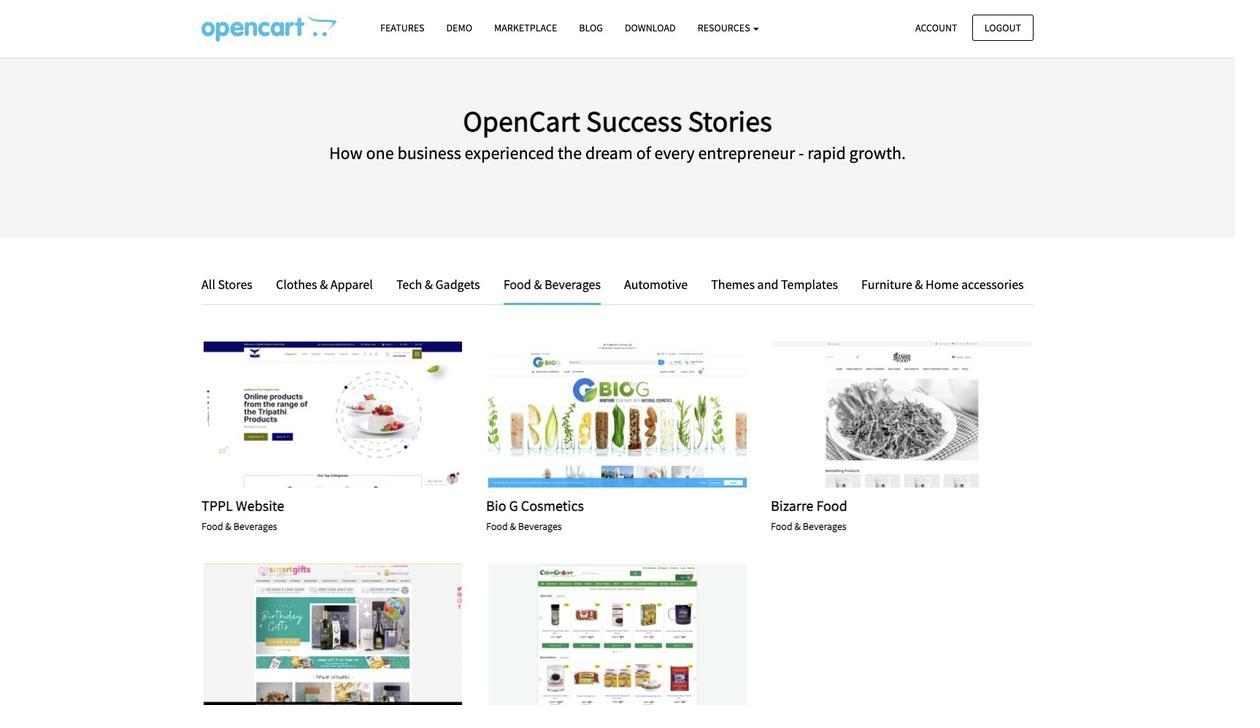 Task type: describe. For each thing, give the bounding box(es) containing it.
templates
[[781, 276, 838, 293]]

food down bizarre
[[771, 520, 793, 533]]

food inside tppl website food & beverages
[[202, 520, 223, 533]]

tech
[[396, 276, 422, 293]]

account link
[[903, 14, 970, 41]]

food right bizarre
[[817, 496, 848, 514]]

view project for tppl website
[[293, 408, 373, 421]]

beverages inside "bio g cosmetics food & beverages"
[[518, 520, 562, 533]]

view project link for bizarre food
[[862, 407, 943, 423]]

all stores link
[[202, 275, 264, 296]]

food & beverages link
[[493, 275, 612, 305]]

bio
[[486, 496, 506, 514]]

view project link for bio g cosmetics
[[578, 407, 658, 423]]

clothes & apparel link
[[265, 275, 384, 296]]

furniture & home accessories link
[[851, 275, 1024, 296]]

clothes
[[276, 276, 317, 293]]

project for bio g cosmetics
[[608, 408, 658, 421]]

features link
[[369, 15, 436, 41]]

business
[[397, 142, 461, 164]]

logout link
[[972, 14, 1034, 41]]

all
[[202, 276, 215, 293]]

view project for bizarre food
[[862, 408, 943, 421]]

food right gadgets
[[504, 276, 531, 293]]

account
[[916, 21, 958, 34]]

& inside bizarre food food & beverages
[[795, 520, 801, 533]]

smart gift solutions image
[[202, 564, 464, 705]]

resources
[[698, 21, 752, 34]]

tppl website food & beverages
[[202, 496, 284, 533]]

opencart success stories how one business experienced the dream of every entrepreneur - rapid growth.
[[329, 103, 906, 164]]

success
[[586, 103, 682, 139]]

themes and templates link
[[700, 275, 849, 296]]

resources link
[[687, 15, 771, 41]]

view project for bio g cosmetics
[[578, 408, 658, 421]]

bio g cosmetics image
[[486, 342, 749, 488]]

stories
[[688, 103, 772, 139]]

automotive link
[[613, 275, 699, 296]]

view for bio g cosmetics
[[578, 408, 605, 421]]

view for tppl website
[[293, 408, 320, 421]]



Task type: locate. For each thing, give the bounding box(es) containing it.
view for bizarre food
[[862, 408, 890, 421]]

accessories
[[962, 276, 1024, 293]]

g
[[509, 496, 518, 514]]

home
[[926, 276, 959, 293]]

every
[[655, 142, 695, 164]]

features
[[380, 21, 425, 34]]

growth.
[[850, 142, 906, 164]]

opencart - showcase image
[[202, 15, 337, 42]]

food down 'tppl'
[[202, 520, 223, 533]]

tppl website image
[[202, 342, 464, 488]]

apparel
[[331, 276, 373, 293]]

one
[[366, 142, 394, 164]]

furniture
[[862, 276, 913, 293]]

food & beverages
[[504, 276, 601, 293]]

logout
[[985, 21, 1021, 34]]

-
[[799, 142, 804, 164]]

dream
[[585, 142, 633, 164]]

tech & gadgets
[[396, 276, 480, 293]]

themes
[[711, 276, 755, 293]]

download link
[[614, 15, 687, 41]]

beverages inside tppl website food & beverages
[[233, 520, 277, 533]]

view project
[[293, 408, 373, 421], [578, 408, 658, 421], [862, 408, 943, 421], [293, 630, 373, 643], [578, 630, 658, 643]]

&
[[320, 276, 328, 293], [425, 276, 433, 293], [534, 276, 542, 293], [915, 276, 923, 293], [225, 520, 231, 533], [510, 520, 516, 533], [795, 520, 801, 533]]

download
[[625, 21, 676, 34]]

opencart
[[463, 103, 581, 139]]

bizarre food food & beverages
[[771, 496, 848, 533]]

marketplace link
[[483, 15, 568, 41]]

and
[[758, 276, 779, 293]]

view
[[293, 408, 320, 421], [578, 408, 605, 421], [862, 408, 890, 421], [293, 630, 320, 643], [578, 630, 605, 643]]

project for bizarre food
[[893, 408, 943, 421]]

themes and templates
[[711, 276, 838, 293]]

of
[[636, 142, 651, 164]]

furniture & home accessories
[[862, 276, 1024, 293]]

& inside "bio g cosmetics food & beverages"
[[510, 520, 516, 533]]

cajun grocer image
[[486, 564, 749, 705]]

blog
[[579, 21, 603, 34]]

tech & gadgets link
[[385, 275, 491, 296]]

food inside "bio g cosmetics food & beverages"
[[486, 520, 508, 533]]

bio g cosmetics food & beverages
[[486, 496, 584, 533]]

bizarre food image
[[771, 342, 1034, 488]]

the
[[558, 142, 582, 164]]

marketplace
[[494, 21, 557, 34]]

cosmetics
[[521, 496, 584, 514]]

entrepreneur
[[698, 142, 795, 164]]

beverages
[[545, 276, 601, 293], [233, 520, 277, 533], [518, 520, 562, 533], [803, 520, 847, 533]]

demo link
[[436, 15, 483, 41]]

experienced
[[465, 142, 554, 164]]

all stores
[[202, 276, 253, 293]]

project
[[323, 408, 373, 421], [608, 408, 658, 421], [893, 408, 943, 421], [323, 630, 373, 643], [608, 630, 658, 643]]

rapid
[[808, 142, 846, 164]]

view project link for tppl website
[[293, 407, 373, 423]]

food
[[504, 276, 531, 293], [817, 496, 848, 514], [202, 520, 223, 533], [486, 520, 508, 533], [771, 520, 793, 533]]

automotive
[[624, 276, 688, 293]]

blog link
[[568, 15, 614, 41]]

website
[[236, 496, 284, 514]]

tppl
[[202, 496, 233, 514]]

how
[[329, 142, 363, 164]]

food down the bio
[[486, 520, 508, 533]]

beverages inside bizarre food food & beverages
[[803, 520, 847, 533]]

stores
[[218, 276, 253, 293]]

& inside tppl website food & beverages
[[225, 520, 231, 533]]

gadgets
[[436, 276, 480, 293]]

clothes & apparel
[[276, 276, 373, 293]]

view project link
[[293, 407, 373, 423], [578, 407, 658, 423], [862, 407, 943, 423], [293, 628, 373, 645], [578, 628, 658, 645]]

bizarre
[[771, 496, 814, 514]]

demo
[[446, 21, 472, 34]]

project for tppl website
[[323, 408, 373, 421]]



Task type: vqa. For each thing, say whether or not it's contained in the screenshot.
the You
no



